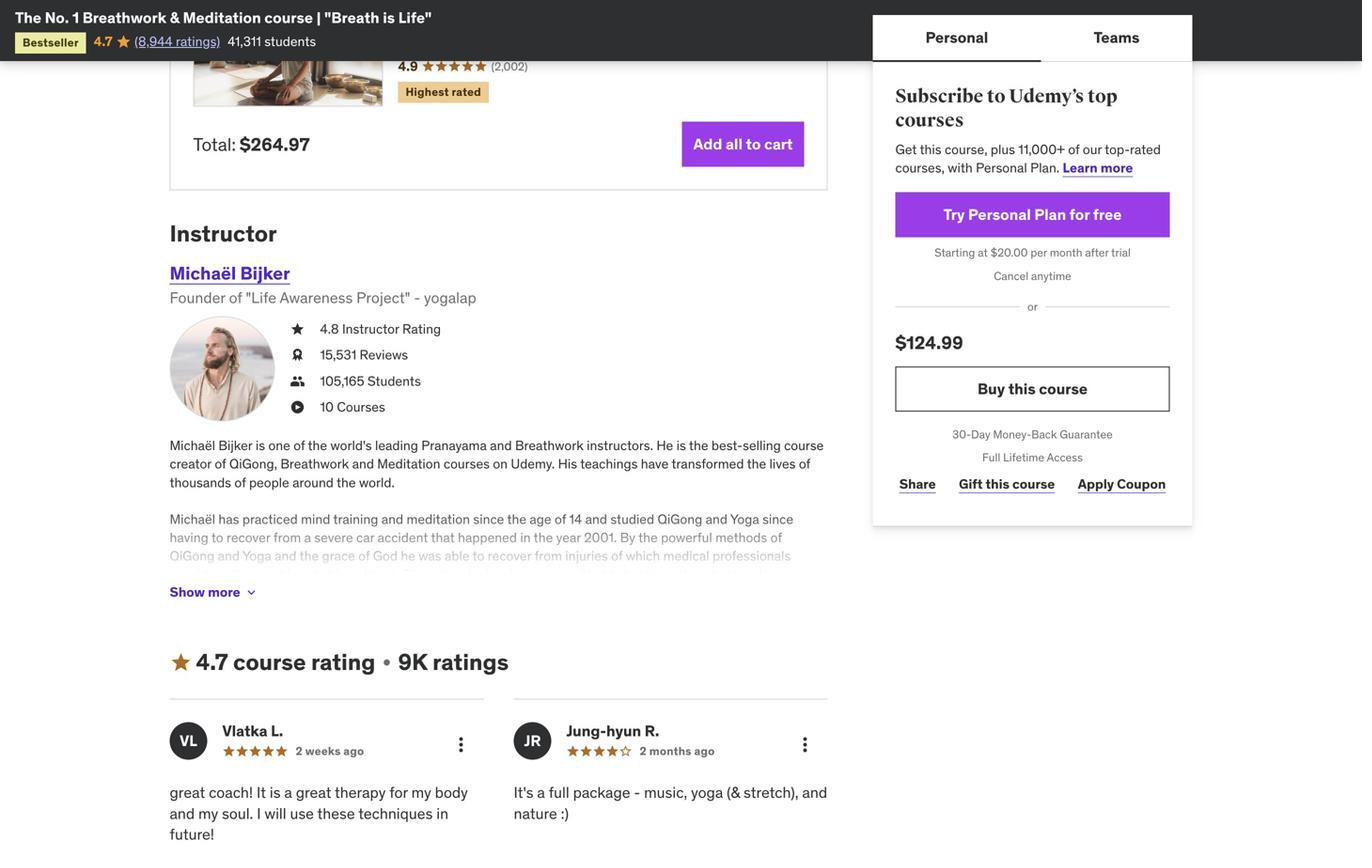 Task type: vqa. For each thing, say whether or not it's contained in the screenshot.
career
no



Task type: describe. For each thing, give the bounding box(es) containing it.
and up would
[[275, 548, 297, 565]]

pranayama inside breath is life pranayama & meditation course  - yogaalliance
[[495, 0, 575, 17]]

additional actions for review by vlatka l. image
[[450, 734, 472, 756]]

4.9
[[398, 58, 418, 75]]

xsmall image inside show more button
[[244, 585, 259, 600]]

udemy.
[[511, 456, 555, 473]]

of up thousands at the bottom
[[215, 456, 226, 473]]

lives
[[769, 456, 796, 473]]

our inside michaël has practiced mind training and meditation since the age of 14 and studied qigong and yoga since having to recover from a severe car accident that happened in the year 2001. by the powerful methods of qigong and yoga and the grace of god he was able to recover from injuries of which medical professionals considered he would probably not heal. since then he has been committed to helping others to learn these wonderful techniques as well that will not only give health, focus and strength, but makes us realize what we truly are and what our true calling is.
[[278, 603, 297, 620]]

yoga
[[691, 783, 723, 802]]

course down lifetime
[[1012, 476, 1055, 493]]

only
[[414, 585, 438, 601]]

of left "14"
[[555, 511, 566, 528]]

r.
[[645, 721, 659, 741]]

will inside great coach! it is a great therapy for my body and my soul. i will use these techniques in future!
[[265, 804, 286, 823]]

1 vertical spatial from
[[535, 548, 562, 565]]

in inside michaël has practiced mind training and meditation since the age of 14 and studied qigong and yoga since having to recover from a severe car accident that happened in the year 2001. by the powerful methods of qigong and yoga and the grace of god he was able to recover from injuries of which medical professionals considered he would probably not heal. since then he has been committed to helping others to learn these wonderful techniques as well that will not only give health, focus and strength, but makes us realize what we truly are and what our true calling is.
[[520, 529, 531, 546]]

and right are
[[221, 603, 243, 620]]

1 horizontal spatial instructor
[[342, 321, 399, 338]]

meditation for breathwork
[[183, 8, 261, 27]]

4.7 for 4.7 course rating
[[196, 648, 228, 676]]

1 vertical spatial recover
[[488, 548, 531, 565]]

of right lives
[[799, 456, 810, 473]]

students
[[264, 33, 316, 50]]

day
[[971, 427, 990, 442]]

of inside get this course, plus 11,000+ of our top-rated courses, with personal plan.
[[1068, 141, 1080, 158]]

(8,944 ratings)
[[134, 33, 220, 50]]

l.
[[271, 721, 283, 741]]

but
[[629, 585, 649, 601]]

tab list containing personal
[[873, 15, 1192, 62]]

of down qigong,
[[234, 474, 246, 491]]

techniques inside great coach! it is a great therapy for my body and my soul. i will use these techniques in future!
[[358, 804, 433, 823]]

helping
[[624, 566, 668, 583]]

add all to cart
[[693, 134, 793, 154]]

best-
[[712, 437, 743, 454]]

1 horizontal spatial he
[[401, 548, 415, 565]]

it
[[257, 783, 266, 802]]

the left world.
[[337, 474, 356, 491]]

our inside get this course, plus 11,000+ of our top-rated courses, with personal plan.
[[1083, 141, 1102, 158]]

these inside michaël has practiced mind training and meditation since the age of 14 and studied qigong and yoga since having to recover from a severe car accident that happened in the year 2001. by the powerful methods of qigong and yoga and the grace of god he was able to recover from injuries of which medical professionals considered he would probably not heal. since then he has been committed to helping others to learn these wonderful techniques as well that will not only give health, focus and strength, but makes us realize what we truly are and what our true calling is.
[[759, 566, 792, 583]]

michaël bijker image
[[170, 316, 275, 422]]

and inside great coach! it is a great therapy for my body and my soul. i will use these techniques in future!
[[170, 804, 195, 823]]

this for gift
[[986, 476, 1010, 493]]

and up considered
[[218, 548, 240, 565]]

"life
[[246, 288, 276, 308]]

starting
[[934, 245, 975, 260]]

|
[[316, 8, 321, 27]]

course inside michaël bijker is one of the world's leading pranayama and breathwork instructors. he is the best-selling course creator of qigong, breathwork and meditation courses on udemy. his teachings have transformed the lives of thousands of people around the world.
[[784, 437, 824, 454]]

breath
[[398, 0, 446, 17]]

and down committed
[[547, 585, 569, 601]]

coupon
[[1117, 476, 1166, 493]]

one
[[268, 437, 290, 454]]

michaël bijker link
[[170, 262, 290, 284]]

then
[[438, 566, 465, 583]]

to up realize
[[712, 566, 724, 583]]

the up probably
[[299, 548, 319, 565]]

2 since from the left
[[762, 511, 793, 528]]

xsmall image for 4.8 instructor rating
[[290, 320, 305, 339]]

grace
[[322, 548, 355, 565]]

course up students
[[264, 8, 313, 27]]

and up methods
[[706, 511, 728, 528]]

the
[[15, 8, 41, 27]]

after
[[1085, 245, 1109, 260]]

for inside great coach! it is a great therapy for my body and my soul. i will use these techniques in future!
[[389, 783, 408, 802]]

11,000+
[[1018, 141, 1065, 158]]

to inside add all to cart button
[[746, 134, 761, 154]]

highest
[[406, 85, 449, 99]]

injuries
[[565, 548, 608, 565]]

give
[[441, 585, 466, 601]]

life"
[[398, 8, 432, 27]]

hyun
[[606, 721, 641, 741]]

ago for therapy
[[343, 744, 364, 758]]

2 weeks ago
[[296, 744, 364, 758]]

1 horizontal spatial for
[[1070, 205, 1090, 224]]

course down true
[[233, 648, 306, 676]]

ago for yoga
[[694, 744, 715, 758]]

show
[[170, 584, 205, 601]]

total:
[[193, 133, 236, 155]]

apply coupon
[[1078, 476, 1166, 493]]

get this course, plus 11,000+ of our top-rated courses, with personal plan.
[[895, 141, 1161, 176]]

4.8 instructor rating
[[320, 321, 441, 338]]

awareness
[[280, 288, 353, 308]]

full
[[982, 450, 1000, 465]]

plan.
[[1030, 159, 1060, 176]]

happened
[[458, 529, 517, 546]]

"breath
[[324, 8, 379, 27]]

stretch),
[[744, 783, 799, 802]]

courses inside subscribe to udemy's top courses
[[895, 109, 964, 132]]

0 vertical spatial rated
[[452, 85, 481, 99]]

41,311
[[228, 33, 261, 50]]

xsmall image for 15,531 reviews
[[290, 346, 305, 365]]

1 horizontal spatial my
[[411, 783, 431, 802]]

life
[[465, 0, 492, 17]]

4.8
[[320, 321, 339, 338]]

more for learn more
[[1101, 159, 1133, 176]]

(2,002)
[[491, 59, 528, 74]]

strength,
[[573, 585, 626, 601]]

the left world's
[[308, 437, 327, 454]]

is right he
[[676, 437, 686, 454]]

or
[[1027, 299, 1038, 314]]

- for bijker
[[414, 288, 420, 308]]

vl
[[180, 731, 197, 750]]

1 horizontal spatial has
[[486, 566, 506, 583]]

cancel
[[994, 269, 1029, 283]]

and down world's
[[352, 456, 374, 473]]

methods
[[715, 529, 767, 546]]

is left one
[[256, 437, 265, 454]]

creator
[[170, 456, 211, 473]]

guarantee
[[1060, 427, 1113, 442]]

courses inside michaël bijker is one of the world's leading pranayama and breathwork instructors. he is the best-selling course creator of qigong, breathwork and meditation courses on udemy. his teachings have transformed the lives of thousands of people around the world.
[[444, 456, 490, 473]]

leading
[[375, 437, 418, 454]]

great coach! it is a great therapy for my body and my soul. i will use these techniques in future!
[[170, 783, 468, 841]]

teams
[[1094, 28, 1140, 47]]

michaël has practiced mind training and meditation since the age of 14 and studied qigong and yoga since having to recover from a severe car accident that happened in the year 2001. by the powerful methods of qigong and yoga and the grace of god he was able to recover from injuries of which medical professionals considered he would probably not heal. since then he has been committed to helping others to learn these wonderful techniques as well that will not only give health, focus and strength, but makes us realize what we truly are and what our true calling is.
[[170, 511, 800, 620]]

and up accident
[[381, 511, 403, 528]]

the up which
[[638, 529, 658, 546]]

& for breathwork
[[170, 8, 180, 27]]

ratings)
[[176, 33, 220, 50]]

trial
[[1111, 245, 1131, 260]]

subscribe to udemy's top courses
[[895, 85, 1117, 132]]

add all to cart button
[[682, 122, 804, 167]]

udemy's
[[1009, 85, 1084, 108]]

top-
[[1105, 141, 1130, 158]]

buy this course button
[[895, 366, 1170, 412]]

get
[[895, 141, 917, 158]]

$124.99
[[895, 331, 963, 354]]

15,531
[[320, 347, 356, 363]]

the down age at the bottom of the page
[[534, 529, 553, 546]]

meditation inside michaël bijker is one of the world's leading pranayama and breathwork instructors. he is the best-selling course creator of qigong, breathwork and meditation courses on udemy. his teachings have transformed the lives of thousands of people around the world.
[[377, 456, 440, 473]]

1 vertical spatial my
[[198, 804, 218, 823]]

xsmall image for 10 courses
[[290, 398, 305, 416]]

0 horizontal spatial instructor
[[170, 220, 277, 248]]

heal.
[[371, 566, 399, 583]]

reviews
[[360, 347, 408, 363]]

well
[[316, 585, 339, 601]]

additional actions for review by jung-hyun r. image
[[794, 734, 816, 756]]

is left life"
[[383, 8, 395, 27]]

on
[[493, 456, 508, 473]]

is inside great coach! it is a great therapy for my body and my soul. i will use these techniques in future!
[[270, 783, 281, 802]]

course,
[[945, 141, 988, 158]]

michaël bijker is one of the world's leading pranayama and breathwork instructors. he is the best-selling course creator of qigong, breathwork and meditation courses on udemy. his teachings have transformed the lives of thousands of people around the world.
[[170, 437, 824, 491]]

:)
[[561, 804, 569, 823]]

1 vertical spatial breathwork
[[515, 437, 584, 454]]

which
[[626, 548, 660, 565]]

vlatka l.
[[222, 721, 283, 741]]

buy this course
[[978, 379, 1088, 398]]

the up 'transformed'
[[689, 437, 708, 454]]

teams button
[[1041, 15, 1192, 60]]

and inside it's a full package - music, yoga (& stretch), and nature :)
[[802, 783, 827, 802]]

0 vertical spatial has
[[218, 511, 239, 528]]

weeks
[[305, 744, 341, 758]]

to right having
[[211, 529, 223, 546]]

to inside subscribe to udemy's top courses
[[987, 85, 1006, 108]]

true
[[300, 603, 324, 620]]

0 horizontal spatial breathwork
[[82, 8, 166, 27]]

of down "by" at the bottom of page
[[611, 548, 623, 565]]

apply
[[1078, 476, 1114, 493]]



Task type: locate. For each thing, give the bounding box(es) containing it.
xsmall image
[[379, 655, 394, 670]]

1 since from the left
[[473, 511, 504, 528]]

a inside michaël has practiced mind training and meditation since the age of 14 and studied qigong and yoga since having to recover from a severe car accident that happened in the year 2001. by the powerful methods of qigong and yoga and the grace of god he was able to recover from injuries of which medical professionals considered he would probably not heal. since then he has been committed to helping others to learn these wonderful techniques as well that will not only give health, focus and strength, but makes us realize what we truly are and what our true calling is.
[[304, 529, 311, 546]]

1 vertical spatial not
[[392, 585, 411, 601]]

1 vertical spatial in
[[436, 804, 448, 823]]

0 vertical spatial in
[[520, 529, 531, 546]]

a down the mind
[[304, 529, 311, 546]]

at
[[978, 245, 988, 260]]

that
[[431, 529, 455, 546], [342, 585, 366, 601]]

&
[[578, 0, 588, 17], [170, 8, 180, 27]]

0 horizontal spatial great
[[170, 783, 205, 802]]

mind
[[301, 511, 330, 528]]

0 horizontal spatial that
[[342, 585, 366, 601]]

xsmall image down would
[[244, 585, 259, 600]]

bijker
[[240, 262, 290, 284], [218, 437, 252, 454]]

rated inside get this course, plus 11,000+ of our top-rated courses, with personal plan.
[[1130, 141, 1161, 158]]

gift this course
[[959, 476, 1055, 493]]

meditation
[[407, 511, 470, 528]]

from down year
[[535, 548, 562, 565]]

this inside button
[[1008, 379, 1036, 398]]

1 vertical spatial courses
[[444, 456, 490, 473]]

this
[[920, 141, 942, 158], [1008, 379, 1036, 398], [986, 476, 1010, 493]]

- left life
[[450, 16, 456, 36]]

1 vertical spatial this
[[1008, 379, 1036, 398]]

share button
[[895, 466, 940, 503]]

0 vertical spatial techniques
[[231, 585, 297, 601]]

will right the i
[[265, 804, 286, 823]]

michaël inside michaël bijker is one of the world's leading pranayama and breathwork instructors. he is the best-selling course creator of qigong, breathwork and meditation courses on udemy. his teachings have transformed the lives of thousands of people around the world.
[[170, 437, 215, 454]]

2 horizontal spatial breathwork
[[515, 437, 584, 454]]

0 vertical spatial our
[[1083, 141, 1102, 158]]

breathwork
[[82, 8, 166, 27], [515, 437, 584, 454], [280, 456, 349, 473]]

not down heal. in the left bottom of the page
[[392, 585, 411, 601]]

instructors.
[[587, 437, 653, 454]]

yogalap
[[424, 288, 476, 308]]

0 horizontal spatial &
[[170, 8, 180, 27]]

instructor up 15,531 reviews
[[342, 321, 399, 338]]

0 vertical spatial breathwork
[[82, 8, 166, 27]]

1 ago from the left
[[343, 744, 364, 758]]

what left we
[[752, 585, 781, 601]]

1 vertical spatial will
[[265, 804, 286, 823]]

and up 2001.
[[585, 511, 607, 528]]

1 horizontal spatial rated
[[1130, 141, 1161, 158]]

2 michaël from the top
[[170, 437, 215, 454]]

all
[[726, 134, 743, 154]]

$264.97
[[240, 133, 310, 156]]

1 horizontal spatial ago
[[694, 744, 715, 758]]

2 for l.
[[296, 744, 303, 758]]

2 vertical spatial -
[[634, 783, 640, 802]]

0 vertical spatial michaël
[[170, 262, 236, 284]]

breathwork up (8,944 at the left
[[82, 8, 166, 27]]

breathwork up around
[[280, 456, 349, 473]]

0 vertical spatial this
[[920, 141, 942, 158]]

instructor
[[170, 220, 277, 248], [342, 321, 399, 338]]

qigong down having
[[170, 548, 215, 565]]

the left age at the bottom of the page
[[507, 511, 526, 528]]

personal inside get this course, plus 11,000+ of our top-rated courses, with personal plan.
[[976, 159, 1027, 176]]

0 horizontal spatial these
[[317, 804, 355, 823]]

2 for hyun
[[640, 744, 647, 758]]

personal down plus
[[976, 159, 1027, 176]]

meditation for pranayama
[[591, 0, 669, 17]]

the down selling
[[747, 456, 766, 473]]

0 horizontal spatial for
[[389, 783, 408, 802]]

2 left weeks
[[296, 744, 303, 758]]

1 vertical spatial instructor
[[342, 321, 399, 338]]

& for pranayama
[[578, 0, 588, 17]]

1 vertical spatial personal
[[976, 159, 1027, 176]]

my left body
[[411, 783, 431, 802]]

0 horizontal spatial rated
[[452, 85, 481, 99]]

michaël for michaël has practiced mind training and meditation since the age of 14 and studied qigong and yoga since having to recover from a severe car accident that happened in the year 2001. by the powerful methods of qigong and yoga and the grace of god he was able to recover from injuries of which medical professionals considered he would probably not heal. since then he has been committed to helping others to learn these wonderful techniques as well that will not only give health, focus and strength, but makes us realize what we truly are and what our true calling is.
[[170, 511, 215, 528]]

a inside great coach! it is a great therapy for my body and my soul. i will use these techniques in future!
[[284, 783, 292, 802]]

0 vertical spatial what
[[752, 585, 781, 601]]

world's
[[330, 437, 372, 454]]

subscribe
[[895, 85, 983, 108]]

jr
[[524, 731, 541, 750]]

2 great from the left
[[296, 783, 331, 802]]

0 vertical spatial not
[[349, 566, 368, 583]]

- inside breath is life pranayama & meditation course  - yogaalliance
[[450, 16, 456, 36]]

1 vertical spatial rated
[[1130, 141, 1161, 158]]

4.7 right medium image
[[196, 648, 228, 676]]

1 vertical spatial what
[[246, 603, 275, 620]]

xsmall image for 105,165 students
[[290, 372, 305, 390]]

of up professionals
[[770, 529, 782, 546]]

$20.00
[[991, 245, 1028, 260]]

severe
[[314, 529, 353, 546]]

course inside button
[[1039, 379, 1088, 398]]

cart
[[764, 134, 793, 154]]

0 horizontal spatial qigong
[[170, 548, 215, 565]]

would
[[256, 566, 291, 583]]

future!
[[170, 825, 214, 841]]

a inside it's a full package - music, yoga (& stretch), and nature :)
[[537, 783, 545, 802]]

per
[[1031, 245, 1047, 260]]

more up are
[[208, 584, 240, 601]]

1 2 from the left
[[296, 744, 303, 758]]

0 vertical spatial qigong
[[658, 511, 702, 528]]

30-day money-back guarantee full lifetime access
[[953, 427, 1113, 465]]

more
[[1101, 159, 1133, 176], [208, 584, 240, 601]]

these inside great coach! it is a great therapy for my body and my soul. i will use these techniques in future!
[[317, 804, 355, 823]]

course up lives
[[784, 437, 824, 454]]

0 vertical spatial from
[[273, 529, 301, 546]]

1 horizontal spatial 4.7
[[196, 648, 228, 676]]

0 horizontal spatial ago
[[343, 744, 364, 758]]

back
[[1031, 427, 1057, 442]]

to up strength,
[[609, 566, 621, 583]]

bijker inside michaël bijker is one of the world's leading pranayama and breathwork instructors. he is the best-selling course creator of qigong, breathwork and meditation courses on udemy. his teachings have transformed the lives of thousands of people around the world.
[[218, 437, 252, 454]]

1 horizontal spatial meditation
[[377, 456, 440, 473]]

0 vertical spatial my
[[411, 783, 431, 802]]

bijker for michaël bijker founder of "life awareness project" - yogalap
[[240, 262, 290, 284]]

xsmall image left 105,165
[[290, 372, 305, 390]]

1 horizontal spatial our
[[1083, 141, 1102, 158]]

0 horizontal spatial from
[[273, 529, 301, 546]]

xsmall image left 10 in the top left of the page
[[290, 398, 305, 416]]

this for get
[[920, 141, 942, 158]]

xsmall image left the 4.8
[[290, 320, 305, 339]]

will up is.
[[369, 585, 388, 601]]

course inside breath is life pranayama & meditation course  - yogaalliance
[[398, 16, 447, 36]]

0 horizontal spatial a
[[284, 783, 292, 802]]

1 horizontal spatial in
[[520, 529, 531, 546]]

2 horizontal spatial -
[[634, 783, 640, 802]]

4.7 course rating
[[196, 648, 375, 676]]

1
[[72, 8, 79, 27]]

year
[[556, 529, 581, 546]]

share
[[899, 476, 936, 493]]

2 vertical spatial michaël
[[170, 511, 215, 528]]

of left the ""life"
[[229, 288, 242, 308]]

my
[[411, 783, 431, 802], [198, 804, 218, 823]]

(8,944
[[134, 33, 173, 50]]

a up use
[[284, 783, 292, 802]]

& inside breath is life pranayama & meditation course  - yogaalliance
[[578, 0, 588, 17]]

2 months ago
[[640, 744, 715, 758]]

0 vertical spatial bijker
[[240, 262, 290, 284]]

ago right weeks
[[343, 744, 364, 758]]

around
[[292, 474, 334, 491]]

in inside great coach! it is a great therapy for my body and my soul. i will use these techniques in future!
[[436, 804, 448, 823]]

& right yogaalliance
[[578, 0, 588, 17]]

try
[[943, 205, 965, 224]]

our left true
[[278, 603, 297, 620]]

4.7 for 4.7
[[94, 33, 113, 50]]

is left life
[[450, 0, 462, 17]]

1 vertical spatial these
[[317, 804, 355, 823]]

probably
[[294, 566, 345, 583]]

is inside breath is life pranayama & meditation course  - yogaalliance
[[450, 0, 462, 17]]

2 ago from the left
[[694, 744, 715, 758]]

great up use
[[296, 783, 331, 802]]

of inside michaël bijker founder of "life awareness project" - yogalap
[[229, 288, 242, 308]]

since
[[473, 511, 504, 528], [762, 511, 793, 528]]

bijker up the ""life"
[[240, 262, 290, 284]]

a right the it's
[[537, 783, 545, 802]]

is right it
[[270, 783, 281, 802]]

1 vertical spatial our
[[278, 603, 297, 620]]

that down meditation
[[431, 529, 455, 546]]

techniques inside michaël has practiced mind training and meditation since the age of 14 and studied qigong and yoga since having to recover from a severe car accident that happened in the year 2001. by the powerful methods of qigong and yoga and the grace of god he was able to recover from injuries of which medical professionals considered he would probably not heal. since then he has been committed to helping others to learn these wonderful techniques as well that will not only give health, focus and strength, but makes us realize what we truly are and what our true calling is.
[[231, 585, 297, 601]]

bijker up qigong,
[[218, 437, 252, 454]]

xsmall image
[[290, 320, 305, 339], [290, 346, 305, 365], [290, 372, 305, 390], [290, 398, 305, 416], [244, 585, 259, 600]]

1 vertical spatial more
[[208, 584, 240, 601]]

total: $264.97
[[193, 133, 310, 156]]

add
[[693, 134, 722, 154]]

yoga up methods
[[730, 511, 759, 528]]

has left practiced
[[218, 511, 239, 528]]

it's a full package - music, yoga (& stretch), and nature :)
[[514, 783, 827, 823]]

is.
[[368, 603, 381, 620]]

great
[[170, 783, 205, 802], [296, 783, 331, 802]]

0 horizontal spatial pranayama
[[421, 437, 487, 454]]

of up learn on the right top
[[1068, 141, 1080, 158]]

1 horizontal spatial techniques
[[358, 804, 433, 823]]

since up happened
[[473, 511, 504, 528]]

this right gift
[[986, 476, 1010, 493]]

bijker for michaël bijker is one of the world's leading pranayama and breathwork instructors. he is the best-selling course creator of qigong, breathwork and meditation courses on udemy. his teachings have transformed the lives of thousands of people around the world.
[[218, 437, 252, 454]]

selling
[[743, 437, 781, 454]]

learn more
[[1063, 159, 1133, 176]]

by
[[620, 529, 635, 546]]

more inside button
[[208, 584, 240, 601]]

1 horizontal spatial yoga
[[730, 511, 759, 528]]

coach!
[[209, 783, 253, 802]]

us
[[694, 585, 707, 601]]

& up the (8,944 ratings)
[[170, 8, 180, 27]]

committed
[[542, 566, 606, 583]]

this inside get this course, plus 11,000+ of our top-rated courses, with personal plan.
[[920, 141, 942, 158]]

0 vertical spatial courses
[[895, 109, 964, 132]]

techniques down therapy
[[358, 804, 433, 823]]

others
[[671, 566, 709, 583]]

more down top-
[[1101, 159, 1133, 176]]

0 horizontal spatial recover
[[227, 529, 270, 546]]

our up learn more link at the top right of the page
[[1083, 141, 1102, 158]]

1 horizontal spatial &
[[578, 0, 588, 17]]

gift this course link
[[955, 466, 1059, 503]]

no.
[[45, 8, 69, 27]]

- inside michaël bijker founder of "life awareness project" - yogalap
[[414, 288, 420, 308]]

show more button
[[170, 574, 259, 612]]

4.7 left (8,944 at the left
[[94, 33, 113, 50]]

of right one
[[293, 437, 305, 454]]

course up "back"
[[1039, 379, 1088, 398]]

was
[[419, 548, 441, 565]]

- left music,
[[634, 783, 640, 802]]

yogaalliance
[[459, 16, 551, 36]]

0 vertical spatial personal
[[926, 28, 988, 47]]

0 vertical spatial these
[[759, 566, 792, 583]]

yoga up would
[[242, 548, 271, 565]]

0 horizontal spatial meditation
[[183, 8, 261, 27]]

1 vertical spatial techniques
[[358, 804, 433, 823]]

personal up "$20.00"
[[968, 205, 1031, 224]]

teachings
[[580, 456, 638, 473]]

course up 4.9
[[398, 16, 447, 36]]

rated right highest
[[452, 85, 481, 99]]

personal inside button
[[926, 28, 988, 47]]

and up future!
[[170, 804, 195, 823]]

these up we
[[759, 566, 792, 583]]

0 vertical spatial recover
[[227, 529, 270, 546]]

michaël inside michaël has practiced mind training and meditation since the age of 14 and studied qigong and yoga since having to recover from a severe car accident that happened in the year 2001. by the powerful methods of qigong and yoga and the grace of god he was able to recover from injuries of which medical professionals considered he would probably not heal. since then he has been committed to helping others to learn these wonderful techniques as well that will not only give health, focus and strength, but makes us realize what we truly are and what our true calling is.
[[170, 511, 215, 528]]

1 horizontal spatial breathwork
[[280, 456, 349, 473]]

0 vertical spatial for
[[1070, 205, 1090, 224]]

pranayama right life
[[495, 0, 575, 17]]

he down accident
[[401, 548, 415, 565]]

0 horizontal spatial what
[[246, 603, 275, 620]]

what down would
[[246, 603, 275, 620]]

1 horizontal spatial not
[[392, 585, 411, 601]]

vlatka
[[222, 721, 267, 741]]

courses left the on
[[444, 456, 490, 473]]

1 horizontal spatial will
[[369, 585, 388, 601]]

months
[[649, 744, 692, 758]]

learn more link
[[1063, 159, 1133, 176]]

breathwork up udemy.
[[515, 437, 584, 454]]

0 vertical spatial will
[[369, 585, 388, 601]]

14
[[569, 511, 582, 528]]

pranayama inside michaël bijker is one of the world's leading pranayama and breathwork instructors. he is the best-selling course creator of qigong, breathwork and meditation courses on udemy. his teachings have transformed the lives of thousands of people around the world.
[[421, 437, 487, 454]]

this for buy
[[1008, 379, 1036, 398]]

since up methods
[[762, 511, 793, 528]]

0 vertical spatial pranayama
[[495, 0, 575, 17]]

techniques down would
[[231, 585, 297, 601]]

2 vertical spatial personal
[[968, 205, 1031, 224]]

1 vertical spatial that
[[342, 585, 366, 601]]

apply coupon button
[[1074, 466, 1170, 503]]

1 vertical spatial -
[[414, 288, 420, 308]]

to right the all
[[746, 134, 761, 154]]

medium image
[[170, 651, 192, 674]]

1 michaël from the top
[[170, 262, 236, 284]]

2 vertical spatial breathwork
[[280, 456, 349, 473]]

meditation inside breath is life pranayama & meditation course  - yogaalliance
[[591, 0, 669, 17]]

1 great from the left
[[170, 783, 205, 802]]

1 horizontal spatial since
[[762, 511, 793, 528]]

1 vertical spatial for
[[389, 783, 408, 802]]

3 michaël from the top
[[170, 511, 215, 528]]

0 vertical spatial that
[[431, 529, 455, 546]]

qigong,
[[229, 456, 277, 473]]

0 vertical spatial -
[[450, 16, 456, 36]]

0 horizontal spatial since
[[473, 511, 504, 528]]

qigong up powerful
[[658, 511, 702, 528]]

a
[[304, 529, 311, 546], [284, 783, 292, 802], [537, 783, 545, 802]]

1 horizontal spatial 2
[[640, 744, 647, 758]]

1 horizontal spatial more
[[1101, 159, 1133, 176]]

michaël for michaël bijker is one of the world's leading pranayama and breathwork instructors. he is the best-selling course creator of qigong, breathwork and meditation courses on udemy. his teachings have transformed the lives of thousands of people around the world.
[[170, 437, 215, 454]]

1 horizontal spatial these
[[759, 566, 792, 583]]

great up future!
[[170, 783, 205, 802]]

in down age at the bottom of the page
[[520, 529, 531, 546]]

1 vertical spatial yoga
[[242, 548, 271, 565]]

2001.
[[584, 529, 617, 546]]

having
[[170, 529, 208, 546]]

founder
[[170, 288, 225, 308]]

michaël for michaël bijker founder of "life awareness project" - yogalap
[[170, 262, 236, 284]]

my up future!
[[198, 804, 218, 823]]

to down happened
[[473, 548, 485, 565]]

2002 reviews element
[[491, 59, 528, 74]]

1 horizontal spatial recover
[[488, 548, 531, 565]]

0 horizontal spatial my
[[198, 804, 218, 823]]

and
[[490, 437, 512, 454], [352, 456, 374, 473], [381, 511, 403, 528], [585, 511, 607, 528], [706, 511, 728, 528], [218, 548, 240, 565], [275, 548, 297, 565], [547, 585, 569, 601], [221, 603, 243, 620], [802, 783, 827, 802], [170, 804, 195, 823]]

calling
[[327, 603, 365, 620]]

bijker inside michaël bijker founder of "life awareness project" - yogalap
[[240, 262, 290, 284]]

will inside michaël has practiced mind training and meditation since the age of 14 and studied qigong and yoga since having to recover from a severe car accident that happened in the year 2001. by the powerful methods of qigong and yoga and the grace of god he was able to recover from injuries of which medical professionals considered he would probably not heal. since then he has been committed to helping others to learn these wonderful techniques as well that will not only give health, focus and strength, but makes us realize what we truly are and what our true calling is.
[[369, 585, 388, 601]]

1 horizontal spatial from
[[535, 548, 562, 565]]

tab list
[[873, 15, 1192, 62]]

0 horizontal spatial in
[[436, 804, 448, 823]]

2 horizontal spatial he
[[468, 566, 482, 583]]

try personal plan for free link
[[895, 192, 1170, 237]]

personal
[[926, 28, 988, 47], [976, 159, 1027, 176], [968, 205, 1031, 224]]

30-
[[953, 427, 971, 442]]

1 horizontal spatial great
[[296, 783, 331, 802]]

thousands
[[170, 474, 231, 491]]

4.7
[[94, 33, 113, 50], [196, 648, 228, 676]]

what
[[752, 585, 781, 601], [246, 603, 275, 620]]

for left free
[[1070, 205, 1090, 224]]

rating
[[402, 321, 441, 338]]

personal up subscribe
[[926, 28, 988, 47]]

and right stretch),
[[802, 783, 827, 802]]

michaël up creator
[[170, 437, 215, 454]]

not left heal. in the left bottom of the page
[[349, 566, 368, 583]]

he
[[656, 437, 673, 454]]

2 2 from the left
[[640, 744, 647, 758]]

1 horizontal spatial what
[[752, 585, 781, 601]]

michaël up having
[[170, 511, 215, 528]]

have
[[641, 456, 669, 473]]

training
[[333, 511, 378, 528]]

use
[[290, 804, 314, 823]]

we
[[784, 585, 800, 601]]

this right buy
[[1008, 379, 1036, 398]]

of down car
[[358, 548, 370, 565]]

month
[[1050, 245, 1082, 260]]

1 vertical spatial bijker
[[218, 437, 252, 454]]

1 horizontal spatial -
[[450, 16, 456, 36]]

michaël inside michaël bijker founder of "life awareness project" - yogalap
[[170, 262, 236, 284]]

more for show more
[[208, 584, 240, 601]]

able
[[445, 548, 470, 565]]

- for is
[[450, 16, 456, 36]]

0 horizontal spatial he
[[238, 566, 253, 583]]

0 horizontal spatial our
[[278, 603, 297, 620]]

0 horizontal spatial courses
[[444, 456, 490, 473]]

full
[[549, 783, 569, 802]]

and up the on
[[490, 437, 512, 454]]

has up health,
[[486, 566, 506, 583]]

- inside it's a full package - music, yoga (& stretch), and nature :)
[[634, 783, 640, 802]]

0 vertical spatial more
[[1101, 159, 1133, 176]]

1 horizontal spatial that
[[431, 529, 455, 546]]

in down body
[[436, 804, 448, 823]]

the
[[308, 437, 327, 454], [689, 437, 708, 454], [747, 456, 766, 473], [337, 474, 356, 491], [507, 511, 526, 528], [534, 529, 553, 546], [638, 529, 658, 546], [299, 548, 319, 565]]



